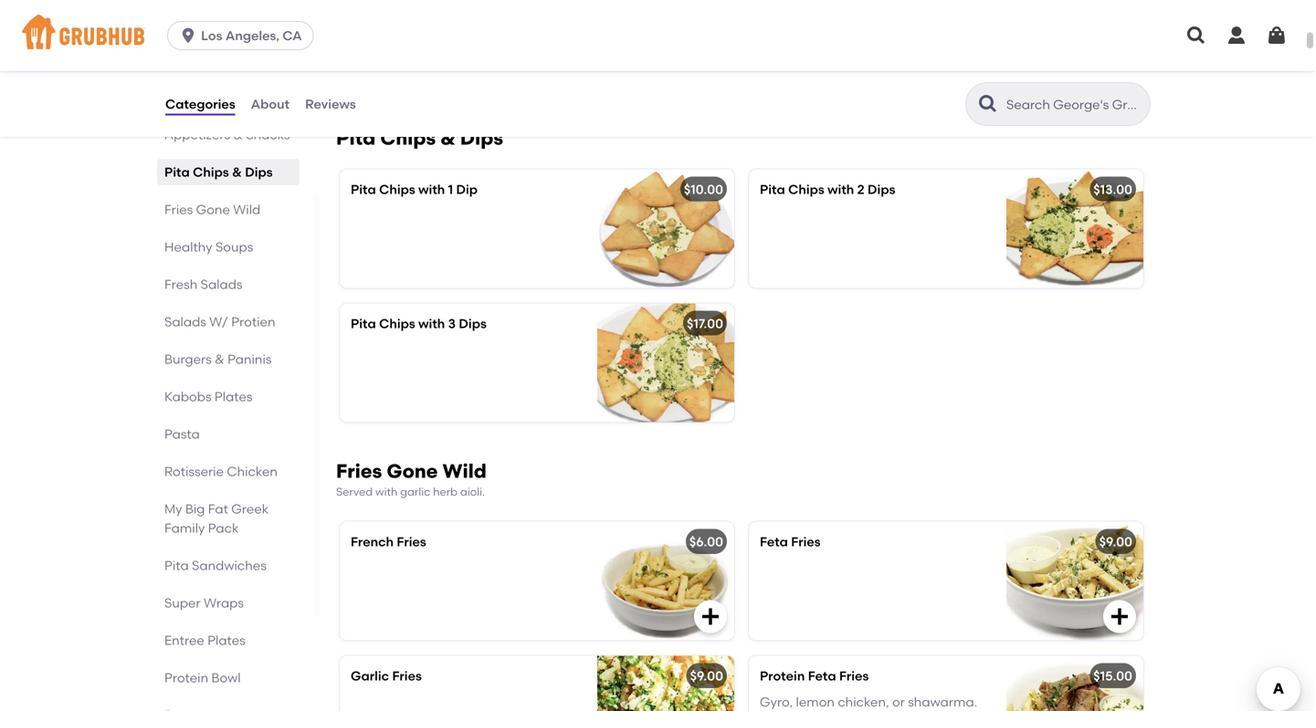 Task type: locate. For each thing, give the bounding box(es) containing it.
protein for protein feta fries
[[760, 669, 805, 685]]

pita chips with 2 dips
[[760, 182, 896, 197]]

french
[[351, 535, 394, 550]]

pita chips & dips up the pita chips with 1 dip
[[336, 126, 503, 150]]

wild inside fries gone wild served with garlic herb aioli.
[[443, 460, 487, 483]]

pasta
[[164, 427, 200, 442]]

fat
[[208, 502, 228, 517]]

&
[[441, 126, 456, 150], [233, 127, 243, 143], [232, 164, 242, 180], [215, 352, 225, 367]]

chips for $13.00
[[789, 182, 825, 197]]

chips left "2"
[[789, 182, 825, 197]]

plates up bowl
[[208, 633, 246, 649]]

chips left 3
[[379, 316, 416, 332]]

greek
[[231, 502, 269, 517]]

protien
[[231, 314, 275, 330]]

& left snacks
[[233, 127, 243, 143]]

protein
[[760, 669, 805, 685], [164, 671, 208, 686]]

0 vertical spatial feta
[[760, 535, 788, 550]]

pita down "reviews"
[[336, 126, 376, 150]]

chips
[[380, 126, 436, 150], [193, 164, 229, 180], [379, 182, 416, 197], [789, 182, 825, 197], [379, 316, 416, 332]]

chips for $17.00
[[379, 316, 416, 332]]

1 horizontal spatial $9.00
[[1100, 535, 1133, 550]]

pita sandwiches
[[164, 558, 267, 574]]

gone up "garlic"
[[387, 460, 438, 483]]

entree plates
[[164, 633, 246, 649]]

0 vertical spatial $9.00
[[1100, 535, 1133, 550]]

gone
[[196, 202, 230, 217], [387, 460, 438, 483]]

chicken
[[227, 464, 278, 480]]

$9.00
[[1100, 535, 1133, 550], [690, 669, 724, 685]]

protein feta fries
[[760, 669, 869, 685]]

$9.00 for feta fries
[[1100, 535, 1133, 550]]

fries gone wild
[[164, 202, 261, 217]]

svg image inside los angeles, ca button
[[179, 26, 197, 45]]

protein for protein bowl
[[164, 671, 208, 686]]

bowl
[[212, 671, 241, 686]]

chips for $10.00
[[379, 182, 416, 197]]

paninis
[[228, 352, 272, 367]]

gone for fries gone wild
[[196, 202, 230, 217]]

appetizers & snacks
[[164, 127, 290, 143]]

pita left 3
[[351, 316, 376, 332]]

french fries
[[351, 535, 427, 550]]

dips
[[460, 126, 503, 150], [245, 164, 273, 180], [868, 182, 896, 197], [459, 316, 487, 332]]

0 horizontal spatial gone
[[196, 202, 230, 217]]

pita down appetizers
[[164, 164, 190, 180]]

pita chips & dips
[[336, 126, 503, 150], [164, 164, 273, 180]]

los angeles, ca
[[201, 28, 302, 43]]

1 vertical spatial $9.00
[[690, 669, 724, 685]]

svg image for feta fries image
[[1109, 606, 1131, 628]]

wild
[[233, 202, 261, 217], [443, 460, 487, 483]]

gone inside fries gone wild served with garlic herb aioli.
[[387, 460, 438, 483]]

plates down 'burgers & paninis'
[[215, 389, 253, 405]]

pita left the 1
[[351, 182, 376, 197]]

0 vertical spatial plates
[[215, 389, 253, 405]]

1 vertical spatial gone
[[387, 460, 438, 483]]

garlic fries
[[351, 669, 422, 685]]

categories
[[165, 96, 235, 112]]

spanakopita image
[[598, 0, 735, 88]]

1 horizontal spatial svg image
[[700, 53, 722, 75]]

protein bowl
[[164, 671, 241, 686]]

feta right $6.00
[[760, 535, 788, 550]]

0 horizontal spatial wild
[[233, 202, 261, 217]]

with left "garlic"
[[376, 485, 398, 499]]

2
[[858, 182, 865, 197]]

1 horizontal spatial gone
[[387, 460, 438, 483]]

family
[[164, 521, 205, 536]]

feta up lemon
[[808, 669, 837, 685]]

feta
[[760, 535, 788, 550], [808, 669, 837, 685]]

0 vertical spatial wild
[[233, 202, 261, 217]]

wild up aioli.
[[443, 460, 487, 483]]

gone up healthy soups
[[196, 202, 230, 217]]

svg image
[[1186, 25, 1208, 47], [1266, 25, 1288, 47], [1109, 53, 1131, 75], [700, 606, 722, 628], [1109, 606, 1131, 628]]

1 vertical spatial feta
[[808, 669, 837, 685]]

wild up soups
[[233, 202, 261, 217]]

with left the 1
[[419, 182, 445, 197]]

with
[[419, 182, 445, 197], [828, 182, 855, 197], [419, 316, 445, 332], [376, 485, 398, 499]]

sandwiches
[[192, 558, 267, 574]]

ca
[[283, 28, 302, 43]]

salads up 'salads w/ protien'
[[201, 277, 243, 292]]

dip
[[456, 182, 478, 197]]

with left "2"
[[828, 182, 855, 197]]

pita up super
[[164, 558, 189, 574]]

or
[[893, 695, 905, 710]]

burgers & paninis
[[164, 352, 272, 367]]

fresh salads
[[164, 277, 243, 292]]

garlic
[[400, 485, 431, 499]]

kabobs
[[164, 389, 212, 405]]

los angeles, ca button
[[167, 21, 321, 50]]

feta fries
[[760, 535, 821, 550]]

pita chips with 1 dip
[[351, 182, 478, 197]]

svg image
[[1226, 25, 1248, 47], [179, 26, 197, 45], [700, 53, 722, 75]]

salads left w/
[[164, 314, 206, 330]]

0 horizontal spatial $9.00
[[690, 669, 724, 685]]

chips left the 1
[[379, 182, 416, 197]]

pita chips with 3 dips image
[[598, 304, 735, 422]]

pita
[[336, 126, 376, 150], [164, 164, 190, 180], [351, 182, 376, 197], [760, 182, 786, 197], [351, 316, 376, 332], [164, 558, 189, 574]]

1 horizontal spatial protein
[[760, 669, 805, 685]]

0 horizontal spatial protein
[[164, 671, 208, 686]]

salads
[[201, 277, 243, 292], [164, 314, 206, 330]]

1 horizontal spatial feta
[[808, 669, 837, 685]]

pita chips & dips up fries gone wild
[[164, 164, 273, 180]]

protein down entree
[[164, 671, 208, 686]]

healthy
[[164, 239, 213, 255]]

plates
[[215, 389, 253, 405], [208, 633, 246, 649]]

fries
[[164, 202, 193, 217], [336, 460, 382, 483], [397, 535, 427, 550], [792, 535, 821, 550], [392, 669, 422, 685], [840, 669, 869, 685]]

plates for kabobs plates
[[215, 389, 253, 405]]

1 vertical spatial salads
[[164, 314, 206, 330]]

0 horizontal spatial svg image
[[179, 26, 197, 45]]

1 horizontal spatial wild
[[443, 460, 487, 483]]

kabobs plates
[[164, 389, 253, 405]]

wild for fries gone wild served with garlic herb aioli.
[[443, 460, 487, 483]]

0 vertical spatial gone
[[196, 202, 230, 217]]

with left 3
[[419, 316, 445, 332]]

dips down snacks
[[245, 164, 273, 180]]

search icon image
[[978, 93, 1000, 115]]

1 vertical spatial wild
[[443, 460, 487, 483]]

aioli.
[[460, 485, 485, 499]]

protein up gyro,
[[760, 669, 805, 685]]

pita chips with 3 dips
[[351, 316, 487, 332]]

lemon
[[796, 695, 835, 710]]

0 horizontal spatial pita chips & dips
[[164, 164, 273, 180]]

my
[[164, 502, 182, 517]]

0 vertical spatial pita chips & dips
[[336, 126, 503, 150]]

1 vertical spatial plates
[[208, 633, 246, 649]]



Task type: vqa. For each thing, say whether or not it's contained in the screenshot.
topmost Plates
yes



Task type: describe. For each thing, give the bounding box(es) containing it.
main navigation navigation
[[0, 0, 1316, 71]]

pack
[[208, 521, 239, 536]]

0 horizontal spatial feta
[[760, 535, 788, 550]]

2 horizontal spatial svg image
[[1226, 25, 1248, 47]]

w/
[[209, 314, 228, 330]]

with for 1
[[419, 182, 445, 197]]

about
[[251, 96, 290, 112]]

reviews
[[305, 96, 356, 112]]

angeles,
[[226, 28, 280, 43]]

rotisserie chicken
[[164, 464, 278, 480]]

pita chips with 1 dip image
[[598, 169, 735, 288]]

svg image for the falafel image
[[1109, 53, 1131, 75]]

with for 3
[[419, 316, 445, 332]]

shawarma.
[[908, 695, 978, 710]]

dips right "2"
[[868, 182, 896, 197]]

fresh
[[164, 277, 198, 292]]

chips up the pita chips with 1 dip
[[380, 126, 436, 150]]

& down appetizers & snacks
[[232, 164, 242, 180]]

1 horizontal spatial pita chips & dips
[[336, 126, 503, 150]]

plates for entree plates
[[208, 633, 246, 649]]

1
[[448, 182, 453, 197]]

$17.00
[[687, 316, 724, 332]]

gyro,
[[760, 695, 793, 710]]

french fries image
[[598, 522, 735, 641]]

3
[[448, 316, 456, 332]]

with inside fries gone wild served with garlic herb aioli.
[[376, 485, 398, 499]]

reviews button
[[304, 71, 357, 137]]

fries inside fries gone wild served with garlic herb aioli.
[[336, 460, 382, 483]]

with for 2
[[828, 182, 855, 197]]

soups
[[216, 239, 253, 255]]

big
[[185, 502, 205, 517]]

garlic fries image
[[598, 657, 735, 712]]

super
[[164, 596, 201, 611]]

svg image for french fries image
[[700, 606, 722, 628]]

& up the 1
[[441, 126, 456, 150]]

snacks
[[246, 127, 290, 143]]

herb
[[433, 485, 458, 499]]

falafel image
[[1007, 0, 1144, 88]]

wraps
[[204, 596, 244, 611]]

1 vertical spatial pita chips & dips
[[164, 164, 273, 180]]

gyro, lemon chicken, or shawarma.
[[760, 695, 978, 710]]

dips up dip in the top left of the page
[[460, 126, 503, 150]]

$9.00 for garlic fries
[[690, 669, 724, 685]]

chips up fries gone wild
[[193, 164, 229, 180]]

$6.00
[[690, 535, 724, 550]]

appetizers
[[164, 127, 230, 143]]

$15.00
[[1094, 669, 1133, 685]]

served
[[336, 485, 373, 499]]

wild for fries gone wild
[[233, 202, 261, 217]]

rotisserie
[[164, 464, 224, 480]]

chicken,
[[838, 695, 890, 710]]

& left paninis
[[215, 352, 225, 367]]

los
[[201, 28, 222, 43]]

protein feta fries image
[[1007, 657, 1144, 712]]

healthy soups
[[164, 239, 253, 255]]

feta fries image
[[1007, 522, 1144, 641]]

about button
[[250, 71, 291, 137]]

categories button
[[164, 71, 236, 137]]

dips right 3
[[459, 316, 487, 332]]

$10.00
[[684, 182, 724, 197]]

my big fat greek family pack
[[164, 502, 269, 536]]

$13.00
[[1094, 182, 1133, 197]]

fries gone wild served with garlic herb aioli.
[[336, 460, 487, 499]]

garlic
[[351, 669, 389, 685]]

burgers
[[164, 352, 212, 367]]

Search George's Greek Grill on 735 Figueroa search field
[[1005, 96, 1145, 113]]

super wraps
[[164, 596, 244, 611]]

gone for fries gone wild served with garlic herb aioli.
[[387, 460, 438, 483]]

pita right $10.00
[[760, 182, 786, 197]]

0 vertical spatial salads
[[201, 277, 243, 292]]

pita chips with 2 dips image
[[1007, 169, 1144, 288]]

entree
[[164, 633, 205, 649]]

salads w/ protien
[[164, 314, 275, 330]]



